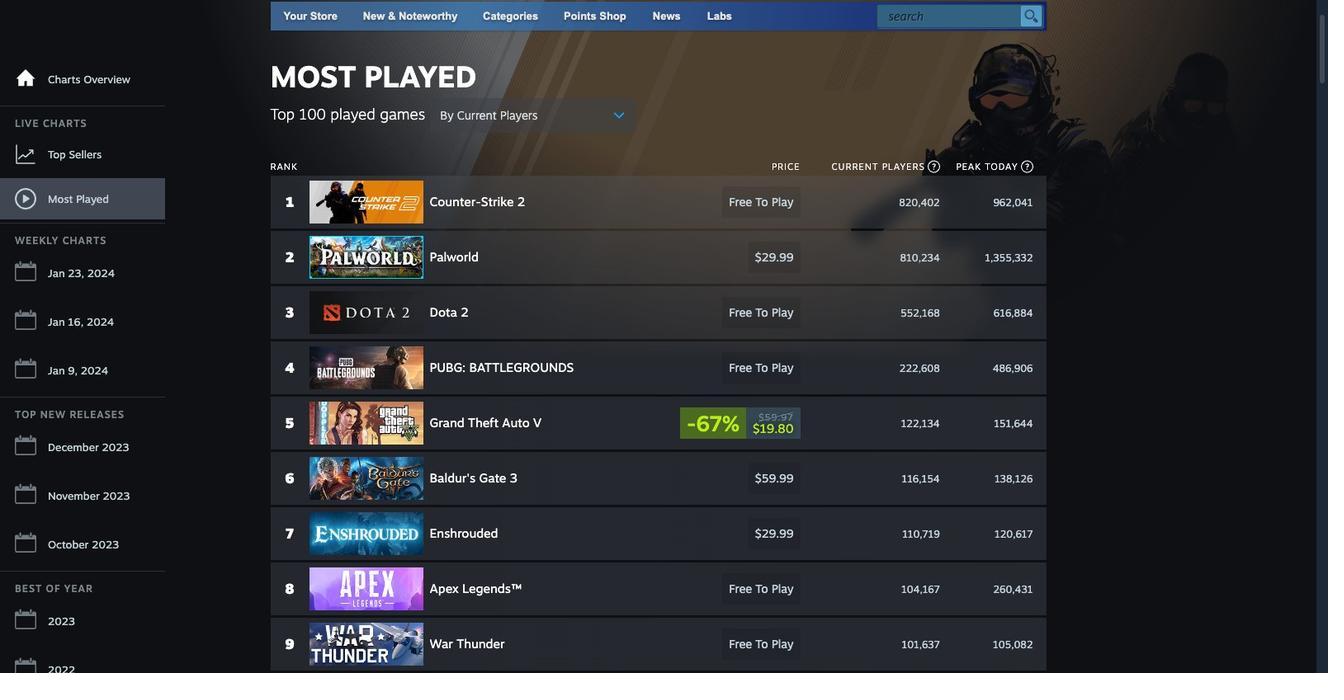Task type: locate. For each thing, give the bounding box(es) containing it.
1 vertical spatial jan
[[48, 316, 65, 329]]

9,
[[68, 364, 78, 377]]

2023
[[102, 441, 129, 454], [103, 490, 130, 503], [92, 539, 119, 552], [48, 615, 75, 629]]

&
[[388, 10, 396, 22]]

new up december
[[40, 409, 66, 421]]

1 horizontal spatial 2
[[461, 305, 469, 320]]

3 to from the top
[[756, 361, 769, 375]]

charts for jan
[[63, 235, 107, 247]]

grand theft auto v link
[[309, 402, 664, 445]]

play for 9
[[772, 638, 794, 652]]

new & noteworthy link
[[363, 10, 458, 22]]

labs link
[[694, 2, 746, 31]]

new
[[363, 10, 385, 22], [40, 409, 66, 421]]

110,719
[[903, 528, 940, 541]]

-
[[687, 410, 697, 437]]

23,
[[68, 267, 84, 280]]

top
[[270, 105, 295, 123], [48, 147, 66, 161], [15, 409, 37, 421]]

charts
[[48, 73, 80, 86], [43, 117, 87, 130], [63, 235, 107, 247]]

2 play from the top
[[772, 306, 794, 320]]

2 vertical spatial 2
[[461, 305, 469, 320]]

0 vertical spatial new
[[363, 10, 385, 22]]

2024 right 23,
[[87, 267, 115, 280]]

3 jan from the top
[[48, 364, 65, 377]]

thunder
[[457, 637, 505, 652]]

to for 8
[[756, 582, 769, 596]]

pubg: battlegrounds link
[[309, 347, 664, 390]]

3 free to play from the top
[[729, 361, 794, 375]]

1 play from the top
[[772, 195, 794, 209]]

jan left 23,
[[48, 267, 65, 280]]

0 vertical spatial most
[[270, 58, 356, 95]]

rank
[[270, 161, 298, 173]]

most played
[[270, 58, 477, 95], [48, 192, 109, 205]]

jan for jan 9, 2024
[[48, 364, 65, 377]]

shop
[[600, 10, 627, 22]]

1 jan from the top
[[48, 267, 65, 280]]

2024 right 9,
[[81, 364, 108, 377]]

2023 down releases
[[102, 441, 129, 454]]

2 vertical spatial jan
[[48, 364, 65, 377]]

16,
[[68, 316, 84, 329]]

151,644
[[995, 418, 1034, 430]]

gate
[[479, 471, 507, 486]]

0 vertical spatial $29.99
[[755, 250, 794, 264]]

3 right gate
[[510, 471, 518, 486]]

1 vertical spatial 2024
[[87, 316, 114, 329]]

1 vertical spatial charts
[[43, 117, 87, 130]]

0 vertical spatial 2
[[518, 194, 526, 210]]

5 play from the top
[[772, 638, 794, 652]]

top for top new releases
[[15, 409, 37, 421]]

enshrouded
[[430, 526, 499, 542]]

1 horizontal spatial new
[[363, 10, 385, 22]]

price
[[772, 161, 801, 173]]

1 horizontal spatial players
[[883, 161, 926, 173]]

top inside the top sellers 'link'
[[48, 147, 66, 161]]

most played down the top sellers 'link'
[[48, 192, 109, 205]]

$29.99
[[755, 250, 794, 264], [755, 527, 794, 541]]

1 vertical spatial 2
[[285, 249, 294, 266]]

jan 23, 2024
[[48, 267, 115, 280]]

0 horizontal spatial top
[[15, 409, 37, 421]]

top for top sellers
[[48, 147, 66, 161]]

charts up top sellers
[[43, 117, 87, 130]]

play for 1
[[772, 195, 794, 209]]

played up games
[[364, 58, 477, 95]]

$29.99 for 2
[[755, 250, 794, 264]]

current right "by"
[[457, 108, 497, 122]]

3 play from the top
[[772, 361, 794, 375]]

enshrouded link
[[309, 513, 664, 556]]

2 jan from the top
[[48, 316, 65, 329]]

0 horizontal spatial players
[[500, 108, 538, 122]]

962,041
[[994, 196, 1034, 209]]

1 horizontal spatial played
[[364, 58, 477, 95]]

jan left 16,
[[48, 316, 65, 329]]

most played up played
[[270, 58, 477, 95]]

played down sellers
[[76, 192, 109, 205]]

$59.97 $19.80
[[753, 412, 794, 437]]

charts up jan 23, 2024
[[63, 235, 107, 247]]

1 vertical spatial played
[[76, 192, 109, 205]]

jan inside 'link'
[[48, 364, 65, 377]]

jan
[[48, 267, 65, 280], [48, 316, 65, 329], [48, 364, 65, 377]]

players up 820,402
[[883, 161, 926, 173]]

138,126
[[995, 473, 1034, 485]]

charts for top
[[43, 117, 87, 130]]

122,134
[[902, 418, 940, 430]]

points shop link
[[551, 2, 640, 31]]

counter-strike 2
[[430, 194, 526, 210]]

0 vertical spatial current
[[457, 108, 497, 122]]

0 vertical spatial top
[[270, 105, 295, 123]]

store
[[310, 10, 338, 22]]

5 free to play from the top
[[729, 638, 794, 652]]

search search field
[[889, 6, 1017, 27]]

4 to from the top
[[756, 582, 769, 596]]

free for 4
[[729, 361, 753, 375]]

2 right strike on the left top of page
[[518, 194, 526, 210]]

2023 right "november"
[[103, 490, 130, 503]]

2 vertical spatial charts
[[63, 235, 107, 247]]

4 play from the top
[[772, 582, 794, 596]]

None search field
[[877, 4, 1044, 28]]

jan for jan 16, 2024
[[48, 316, 65, 329]]

play for 4
[[772, 361, 794, 375]]

5 to from the top
[[756, 638, 769, 652]]

552,168
[[901, 307, 940, 319]]

0 vertical spatial played
[[364, 58, 477, 95]]

1 vertical spatial most played
[[48, 192, 109, 205]]

2 right dota
[[461, 305, 469, 320]]

2023 down best of year
[[48, 615, 75, 629]]

2 to from the top
[[756, 306, 769, 320]]

1 vertical spatial players
[[883, 161, 926, 173]]

november 2023 link
[[0, 474, 165, 520]]

current right price
[[832, 161, 879, 173]]

2
[[518, 194, 526, 210], [285, 249, 294, 266], [461, 305, 469, 320]]

0 horizontal spatial played
[[76, 192, 109, 205]]

1 vertical spatial 3
[[510, 471, 518, 486]]

2024 right 16,
[[87, 316, 114, 329]]

3 up 4
[[286, 304, 294, 321]]

november
[[48, 490, 100, 503]]

free for 9
[[729, 638, 753, 652]]

2023 for december 2023
[[102, 441, 129, 454]]

free for 1
[[729, 195, 753, 209]]

played
[[331, 105, 376, 123]]

jan left 9,
[[48, 364, 65, 377]]

october
[[48, 539, 89, 552]]

jan 9, 2024 link
[[0, 349, 165, 394]]

1 horizontal spatial current
[[832, 161, 879, 173]]

top left sellers
[[48, 147, 66, 161]]

legends™
[[462, 581, 522, 597]]

your store link
[[284, 10, 338, 22]]

your store
[[284, 10, 338, 22]]

2 $29.99 from the top
[[755, 527, 794, 541]]

most up weekly charts
[[48, 192, 73, 205]]

1 to from the top
[[756, 195, 769, 209]]

2 horizontal spatial top
[[270, 105, 295, 123]]

4 free from the top
[[729, 582, 753, 596]]

1 vertical spatial $29.99
[[755, 527, 794, 541]]

sellers
[[69, 147, 102, 161]]

1 horizontal spatial most
[[270, 58, 356, 95]]

1 free from the top
[[729, 195, 753, 209]]

free to play for 1
[[729, 195, 794, 209]]

1 vertical spatial new
[[40, 409, 66, 421]]

players right "by"
[[500, 108, 538, 122]]

1 horizontal spatial most played
[[270, 58, 477, 95]]

top up december 2023 link
[[15, 409, 37, 421]]

news
[[653, 10, 681, 22]]

0 horizontal spatial 3
[[286, 304, 294, 321]]

noteworthy
[[399, 10, 458, 22]]

4 free to play from the top
[[729, 582, 794, 596]]

play for 8
[[772, 582, 794, 596]]

105,082
[[994, 639, 1034, 651]]

0 vertical spatial players
[[500, 108, 538, 122]]

8
[[285, 581, 295, 598]]

top left the 100
[[270, 105, 295, 123]]

2 horizontal spatial 2
[[518, 194, 526, 210]]

charts left overview
[[48, 73, 80, 86]]

2 vertical spatial 2024
[[81, 364, 108, 377]]

116,154
[[902, 473, 940, 485]]

0 horizontal spatial current
[[457, 108, 497, 122]]

points
[[564, 10, 597, 22]]

1 free to play from the top
[[729, 195, 794, 209]]

to
[[756, 195, 769, 209], [756, 306, 769, 320], [756, 361, 769, 375], [756, 582, 769, 596], [756, 638, 769, 652]]

weekly
[[15, 235, 59, 247]]

most
[[270, 58, 356, 95], [48, 192, 73, 205]]

grand theft auto v
[[430, 415, 542, 431]]

auto
[[502, 415, 530, 431]]

1 $29.99 from the top
[[755, 250, 794, 264]]

2 vertical spatial top
[[15, 409, 37, 421]]

most up the 100
[[270, 58, 356, 95]]

1 horizontal spatial 3
[[510, 471, 518, 486]]

5 free from the top
[[729, 638, 753, 652]]

2 free to play from the top
[[729, 306, 794, 320]]

7
[[286, 525, 294, 543]]

news link
[[640, 2, 694, 31]]

0 vertical spatial 2024
[[87, 267, 115, 280]]

strike
[[481, 194, 514, 210]]

0 horizontal spatial most
[[48, 192, 73, 205]]

october 2023 link
[[0, 523, 165, 568]]

2 down 1
[[285, 249, 294, 266]]

players
[[500, 108, 538, 122], [883, 161, 926, 173]]

war thunder
[[430, 637, 505, 652]]

grand
[[430, 415, 465, 431]]

$19.80
[[753, 421, 794, 437]]

2 free from the top
[[729, 306, 753, 320]]

peak today
[[957, 161, 1019, 173]]

0 vertical spatial jan
[[48, 267, 65, 280]]

2023 right october
[[92, 539, 119, 552]]

2024 inside 'link'
[[81, 364, 108, 377]]

0 vertical spatial 3
[[286, 304, 294, 321]]

jan 23, 2024 link
[[0, 251, 165, 297]]

3 free from the top
[[729, 361, 753, 375]]

palworld
[[430, 249, 479, 265]]

new left &
[[363, 10, 385, 22]]

1 vertical spatial top
[[48, 147, 66, 161]]

1 horizontal spatial top
[[48, 147, 66, 161]]

points shop
[[564, 10, 627, 22]]



Task type: vqa. For each thing, say whether or not it's contained in the screenshot.
Top related to Top 100 played games
yes



Task type: describe. For each thing, give the bounding box(es) containing it.
categories
[[483, 10, 539, 22]]

categories link
[[483, 10, 539, 22]]

-67%
[[687, 410, 740, 437]]

free to play for 8
[[729, 582, 794, 596]]

free for 3
[[729, 306, 753, 320]]

year
[[64, 583, 93, 595]]

to for 9
[[756, 638, 769, 652]]

most played link
[[0, 178, 165, 220]]

2024 for jan 9, 2024
[[81, 364, 108, 377]]

2024 for jan 16, 2024
[[87, 316, 114, 329]]

war
[[430, 637, 453, 652]]

1,355,332
[[986, 251, 1034, 264]]

war thunder link
[[309, 624, 664, 667]]

live charts
[[15, 117, 87, 130]]

baldur's gate 3
[[430, 471, 518, 486]]

top for top 100 played games
[[270, 105, 295, 123]]

charts overview
[[48, 73, 130, 86]]

november 2023
[[48, 490, 130, 503]]

new & noteworthy
[[363, 10, 458, 22]]

486,906
[[993, 362, 1034, 375]]

jan 16, 2024
[[48, 316, 114, 329]]

by current players
[[440, 108, 538, 122]]

pubg: battlegrounds
[[430, 360, 574, 376]]

67%
[[697, 410, 740, 437]]

free to play for 9
[[729, 638, 794, 652]]

apex legends™
[[430, 581, 522, 597]]

jan 16, 2024 link
[[0, 300, 165, 345]]

222,608
[[900, 362, 940, 375]]

$29.99 for 7
[[755, 527, 794, 541]]

1
[[286, 193, 294, 211]]

theft
[[468, 415, 499, 431]]

2023 for october 2023
[[92, 539, 119, 552]]

games
[[380, 105, 426, 123]]

0 horizontal spatial 2
[[285, 249, 294, 266]]

releases
[[70, 409, 125, 421]]

free to play for 4
[[729, 361, 794, 375]]

dota 2
[[430, 305, 469, 320]]

december 2023 link
[[0, 425, 165, 471]]

jan 9, 2024
[[48, 364, 108, 377]]

100
[[299, 105, 326, 123]]

4
[[285, 359, 295, 377]]

jan for jan 23, 2024
[[48, 267, 65, 280]]

current players
[[832, 161, 926, 173]]

your
[[284, 10, 307, 22]]

top sellers
[[48, 147, 102, 161]]

best
[[15, 583, 42, 595]]

counter-strike 2 link
[[309, 181, 664, 224]]

apex legends™ link
[[309, 568, 664, 611]]

9
[[285, 636, 295, 653]]

overview
[[84, 73, 130, 86]]

play for 3
[[772, 306, 794, 320]]

top 100 played games
[[270, 105, 426, 123]]

of
[[46, 583, 61, 595]]

0 horizontal spatial most played
[[48, 192, 109, 205]]

to for 1
[[756, 195, 769, 209]]

battlegrounds
[[470, 360, 574, 376]]

dota
[[430, 305, 458, 320]]

baldur's gate 3 link
[[309, 458, 664, 501]]

free to play for 3
[[729, 306, 794, 320]]

0 vertical spatial most played
[[270, 58, 477, 95]]

october 2023
[[48, 539, 119, 552]]

616,884
[[994, 307, 1034, 319]]

5
[[285, 415, 294, 432]]

to for 3
[[756, 306, 769, 320]]

today
[[986, 161, 1019, 173]]

v
[[534, 415, 542, 431]]

820,402
[[900, 196, 940, 209]]

2024 for jan 23, 2024
[[87, 267, 115, 280]]

december 2023
[[48, 441, 129, 454]]

apex
[[430, 581, 459, 597]]

1 vertical spatial current
[[832, 161, 879, 173]]

2023 for november 2023
[[103, 490, 130, 503]]

pubg:
[[430, 360, 466, 376]]

best of year
[[15, 583, 93, 595]]

6
[[285, 470, 295, 487]]

810,234
[[901, 251, 940, 264]]

by
[[440, 108, 454, 122]]

$59.97
[[759, 412, 794, 423]]

0 vertical spatial charts
[[48, 73, 80, 86]]

labs
[[708, 10, 733, 22]]

$59.99
[[755, 472, 794, 486]]

free for 8
[[729, 582, 753, 596]]

0 horizontal spatial new
[[40, 409, 66, 421]]

to for 4
[[756, 361, 769, 375]]

101,637
[[902, 639, 940, 651]]

weekly charts
[[15, 235, 107, 247]]

palworld link
[[309, 236, 664, 279]]

dota 2 link
[[309, 292, 664, 335]]

peak
[[957, 161, 982, 173]]

1 vertical spatial most
[[48, 192, 73, 205]]

120,617
[[995, 528, 1034, 541]]

counter-
[[430, 194, 481, 210]]

260,431
[[994, 584, 1034, 596]]



